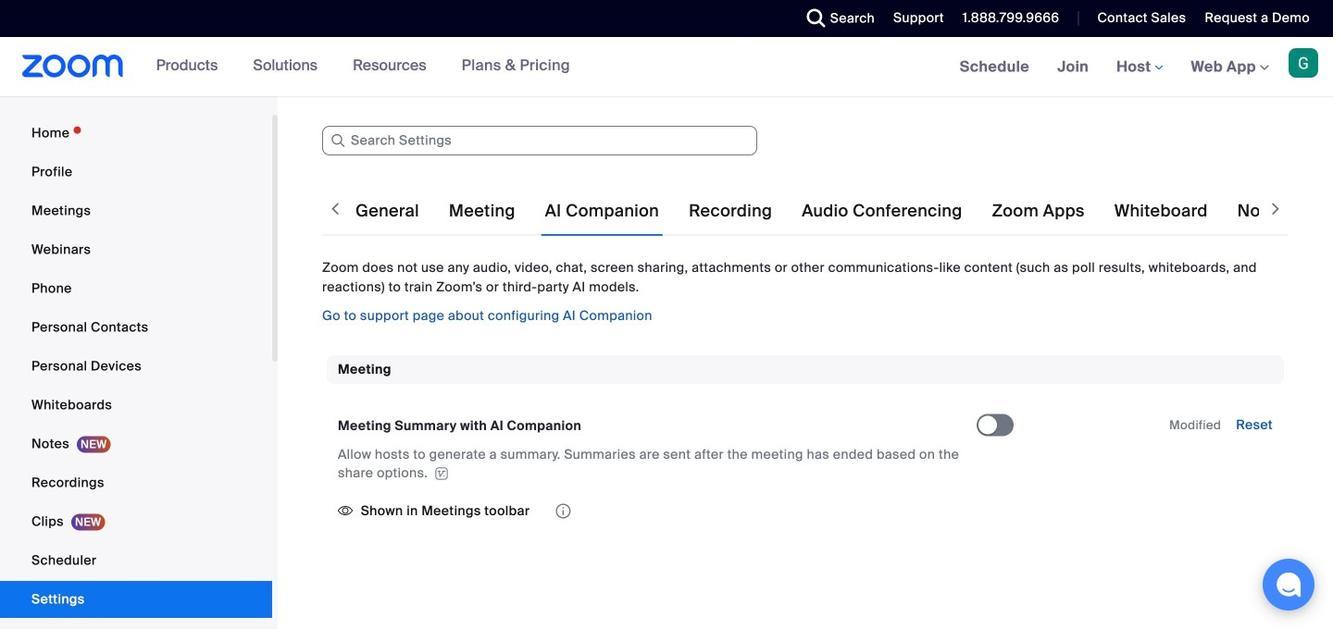 Task type: vqa. For each thing, say whether or not it's contained in the screenshot.
application inside Meeting element
yes



Task type: describe. For each thing, give the bounding box(es) containing it.
scroll left image
[[326, 200, 345, 219]]

learn more about shown in meetings toolbar image
[[554, 505, 573, 518]]

profile picture image
[[1289, 48, 1319, 78]]

personal menu menu
[[0, 115, 272, 630]]

tabs of my account settings page tab list
[[352, 185, 1334, 237]]

product information navigation
[[142, 37, 584, 96]]

meetings navigation
[[946, 37, 1334, 98]]

meeting element
[[327, 356, 1285, 548]]



Task type: locate. For each thing, give the bounding box(es) containing it.
scroll right image
[[1267, 200, 1286, 219]]

zoom logo image
[[22, 55, 124, 78]]

Search Settings text field
[[322, 126, 758, 156]]

application
[[338, 498, 977, 526]]

application inside the "meeting" element
[[338, 498, 977, 526]]

banner
[[0, 37, 1334, 98]]

open chat image
[[1276, 572, 1302, 598]]



